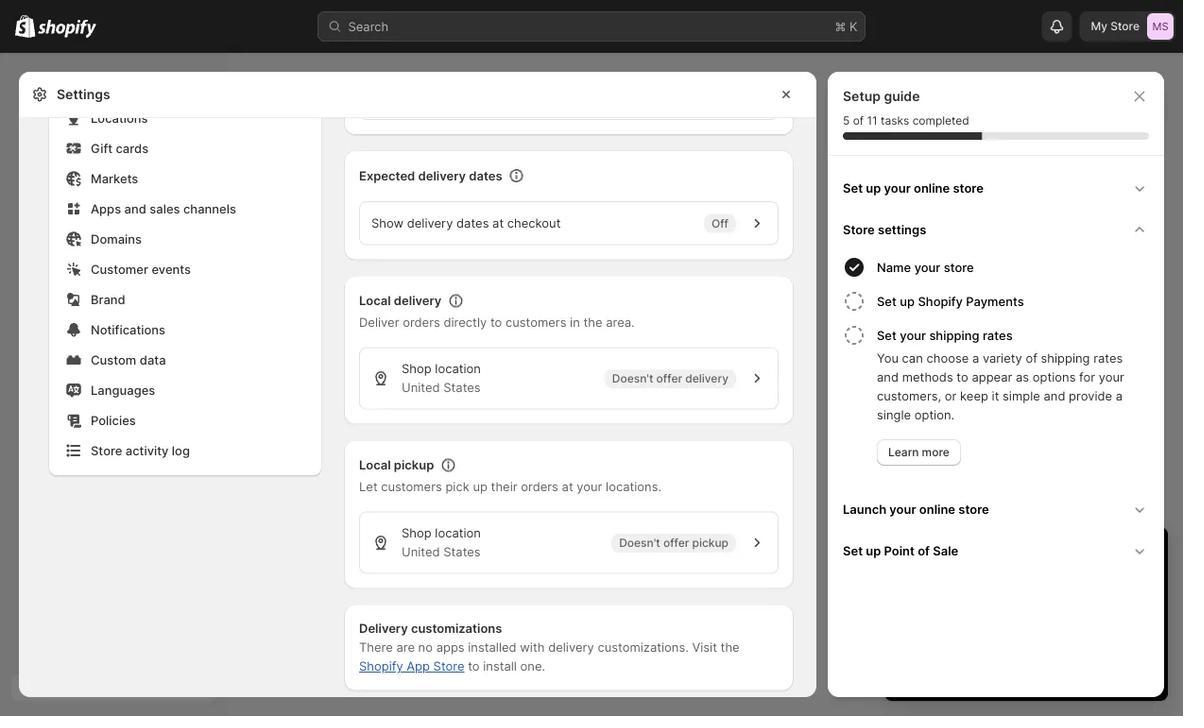 Task type: describe. For each thing, give the bounding box(es) containing it.
your inside you can choose a variety of shipping rates and methods to appear as options for your customers, or keep it simple and provide a single option.
[[1099, 370, 1125, 384]]

k
[[850, 19, 858, 34]]

as
[[1016, 370, 1030, 384]]

1 horizontal spatial pickup
[[693, 536, 729, 550]]

your trial just started button
[[885, 528, 1168, 567]]

your trial just started
[[904, 544, 1091, 567]]

point
[[884, 544, 915, 558]]

setup guide
[[843, 88, 920, 104]]

started
[[1026, 544, 1091, 567]]

payments
[[967, 294, 1024, 309]]

0 vertical spatial of
[[853, 114, 864, 128]]

learn
[[889, 446, 919, 459]]

domains link
[[61, 226, 310, 252]]

doesn't offer pickup
[[619, 536, 729, 550]]

store inside button
[[959, 502, 990, 517]]

visit
[[692, 640, 717, 655]]

local for local delivery
[[359, 294, 391, 308]]

simple
[[1003, 389, 1041, 403]]

local delivery
[[359, 294, 442, 308]]

doesn't for let customers pick up their orders at your locations.
[[619, 536, 661, 550]]

offer for let customers pick up their orders at your locations.
[[664, 536, 690, 550]]

rates inside set your shipping rates button
[[983, 328, 1013, 343]]

delivery inside 'delivery customizations there are no apps installed with delivery customizations. visit the shopify app store to install one.'
[[548, 640, 594, 655]]

deliver
[[359, 315, 399, 330]]

settings dialog
[[19, 0, 817, 698]]

show
[[372, 216, 404, 230]]

there
[[359, 640, 393, 655]]

store right "my"
[[1111, 19, 1140, 33]]

0 vertical spatial pickup
[[394, 458, 434, 473]]

or
[[945, 389, 957, 403]]

to inside you can choose a variety of shipping rates and methods to appear as options for your customers, or keep it simple and provide a single option.
[[957, 370, 969, 384]]

set up point of sale button
[[836, 530, 1157, 572]]

brand link
[[61, 286, 310, 313]]

locations
[[91, 111, 148, 125]]

channels
[[183, 201, 236, 216]]

locations.
[[606, 480, 662, 494]]

and inside "link"
[[124, 201, 146, 216]]

you
[[877, 351, 899, 365]]

apps and sales channels
[[91, 201, 236, 216]]

shipping inside you can choose a variety of shipping rates and methods to appear as options for your customers, or keep it simple and provide a single option.
[[1041, 351, 1090, 365]]

offer for deliver orders directly to customers in the area.
[[657, 372, 683, 385]]

⌘ k
[[835, 19, 858, 34]]

locations link
[[61, 105, 310, 131]]

of inside you can choose a variety of shipping rates and methods to appear as options for your customers, or keep it simple and provide a single option.
[[1026, 351, 1038, 365]]

set for set up your online store
[[843, 181, 863, 195]]

setup guide dialog
[[828, 72, 1165, 698]]

set up shopify payments
[[877, 294, 1024, 309]]

0 vertical spatial at
[[493, 216, 504, 230]]

store inside 'delivery customizations there are no apps installed with delivery customizations. visit the shopify app store to install one.'
[[434, 659, 465, 674]]

apps
[[436, 640, 465, 655]]

policies
[[91, 413, 136, 428]]

let
[[359, 480, 378, 494]]

location for pick
[[435, 526, 481, 541]]

1 horizontal spatial orders
[[521, 480, 559, 494]]

events
[[152, 262, 191, 277]]

your up can
[[900, 328, 926, 343]]

store activity log
[[91, 443, 190, 458]]

my
[[1091, 19, 1108, 33]]

methods
[[903, 370, 954, 384]]

store settings button
[[836, 209, 1157, 251]]

delivery for expected
[[418, 168, 466, 183]]

of inside button
[[918, 544, 930, 558]]

cards
[[116, 141, 149, 156]]

0 horizontal spatial the
[[584, 315, 603, 330]]

delivery for show
[[407, 216, 453, 230]]

to inside 'delivery customizations there are no apps installed with delivery customizations. visit the shopify app store to install one.'
[[468, 659, 480, 674]]

gift cards link
[[61, 135, 310, 162]]

domains
[[91, 232, 142, 246]]

united for customers
[[402, 545, 440, 560]]

your inside 'button'
[[884, 181, 911, 195]]

option.
[[915, 407, 955, 422]]

just
[[988, 544, 1021, 567]]

store inside 'button'
[[953, 181, 984, 195]]

gift cards
[[91, 141, 149, 156]]

up for set up your online store
[[866, 181, 881, 195]]

installed
[[468, 640, 517, 655]]

my store image
[[1148, 13, 1174, 40]]

my store
[[1091, 19, 1140, 33]]

dates for show delivery dates at checkout
[[457, 216, 489, 230]]

set up your online store button
[[836, 167, 1157, 209]]

setup
[[843, 88, 881, 104]]

apps
[[91, 201, 121, 216]]

in
[[570, 315, 580, 330]]

launch your online store button
[[836, 489, 1157, 530]]

set your shipping rates
[[877, 328, 1013, 343]]

rates inside you can choose a variety of shipping rates and methods to appear as options for your customers, or keep it simple and provide a single option.
[[1094, 351, 1123, 365]]

learn more
[[889, 446, 950, 459]]

1 vertical spatial customers
[[381, 480, 442, 494]]

5 of 11 tasks completed
[[843, 114, 970, 128]]

one.
[[521, 659, 546, 674]]

set up shopify payments button
[[877, 285, 1157, 319]]

0 vertical spatial to
[[491, 315, 502, 330]]

set up your online store
[[843, 181, 984, 195]]

languages
[[91, 383, 155, 398]]

data
[[140, 353, 166, 367]]

custom data
[[91, 353, 166, 367]]

languages link
[[61, 377, 310, 404]]

it
[[992, 389, 1000, 403]]

options
[[1033, 370, 1076, 384]]

your inside button
[[890, 502, 917, 517]]

learn more link
[[877, 440, 961, 466]]

you can choose a variety of shipping rates and methods to appear as options for your customers, or keep it simple and provide a single option.
[[877, 351, 1125, 422]]

online inside 'button'
[[914, 181, 950, 195]]

set up point of sale
[[843, 544, 959, 558]]

checkout
[[507, 216, 561, 230]]

sale
[[933, 544, 959, 558]]

your right name
[[915, 260, 941, 275]]

area.
[[606, 315, 635, 330]]

pick
[[446, 480, 470, 494]]

store activity log link
[[61, 438, 310, 464]]

markets link
[[61, 165, 310, 192]]



Task type: locate. For each thing, give the bounding box(es) containing it.
1 horizontal spatial the
[[721, 640, 740, 655]]

sales
[[150, 201, 180, 216]]

store left "settings"
[[843, 222, 875, 237]]

your
[[884, 181, 911, 195], [915, 260, 941, 275], [900, 328, 926, 343], [1099, 370, 1125, 384], [577, 480, 603, 494], [890, 502, 917, 517]]

0 vertical spatial shipping
[[930, 328, 980, 343]]

shop for orders
[[402, 362, 432, 376]]

1 vertical spatial local
[[359, 458, 391, 473]]

show delivery dates at checkout
[[372, 216, 561, 230]]

1 vertical spatial shopify
[[359, 659, 403, 674]]

1 shop location united states from the top
[[402, 362, 481, 395]]

shop
[[402, 362, 432, 376], [402, 526, 432, 541]]

tasks
[[881, 114, 910, 128]]

local up let
[[359, 458, 391, 473]]

variety
[[983, 351, 1023, 365]]

states for directly
[[444, 381, 481, 395]]

2 local from the top
[[359, 458, 391, 473]]

up right pick
[[473, 480, 488, 494]]

app
[[407, 659, 430, 674]]

1 vertical spatial shop
[[402, 526, 432, 541]]

1 vertical spatial shipping
[[1041, 351, 1090, 365]]

1 vertical spatial and
[[877, 370, 899, 384]]

local up deliver
[[359, 294, 391, 308]]

shop location united states for customers
[[402, 526, 481, 560]]

at
[[493, 216, 504, 230], [562, 480, 573, 494]]

shopify up set your shipping rates
[[918, 294, 963, 309]]

local pickup
[[359, 458, 434, 473]]

0 horizontal spatial and
[[124, 201, 146, 216]]

shop down local pickup
[[402, 526, 432, 541]]

1 horizontal spatial shopify
[[918, 294, 963, 309]]

0 vertical spatial and
[[124, 201, 146, 216]]

2 vertical spatial and
[[1044, 389, 1066, 403]]

and right apps
[[124, 201, 146, 216]]

rates up for at right bottom
[[1094, 351, 1123, 365]]

2 states from the top
[[444, 545, 481, 560]]

offer
[[657, 372, 683, 385], [664, 536, 690, 550]]

0 vertical spatial orders
[[403, 315, 440, 330]]

store
[[1111, 19, 1140, 33], [843, 222, 875, 237], [91, 443, 122, 458], [434, 659, 465, 674]]

set inside 'button'
[[843, 181, 863, 195]]

shopify inside 'delivery customizations there are no apps installed with delivery customizations. visit the shopify app store to install one.'
[[359, 659, 403, 674]]

states down directly
[[444, 381, 481, 395]]

1 vertical spatial orders
[[521, 480, 559, 494]]

set up you
[[877, 328, 897, 343]]

your
[[904, 544, 944, 567]]

dates up show delivery dates at checkout on the top of the page
[[469, 168, 503, 183]]

set right the mark set up shopify payments as done icon
[[877, 294, 897, 309]]

2 vertical spatial to
[[468, 659, 480, 674]]

0 vertical spatial a
[[973, 351, 980, 365]]

directly
[[444, 315, 487, 330]]

store down policies
[[91, 443, 122, 458]]

0 vertical spatial online
[[914, 181, 950, 195]]

shopify inside button
[[918, 294, 963, 309]]

shipping inside button
[[930, 328, 980, 343]]

name your store button
[[877, 251, 1157, 285]]

location down directly
[[435, 362, 481, 376]]

shop for customers
[[402, 526, 432, 541]]

1 horizontal spatial rates
[[1094, 351, 1123, 365]]

their
[[491, 480, 518, 494]]

1 vertical spatial offer
[[664, 536, 690, 550]]

customers down local pickup
[[381, 480, 442, 494]]

1 vertical spatial shop location united states
[[402, 526, 481, 560]]

2 shop from the top
[[402, 526, 432, 541]]

shopify image
[[15, 15, 35, 38], [38, 19, 97, 38]]

1 vertical spatial store
[[944, 260, 974, 275]]

2 horizontal spatial of
[[1026, 351, 1038, 365]]

to up keep
[[957, 370, 969, 384]]

1 united from the top
[[402, 381, 440, 395]]

0 vertical spatial shop location united states
[[402, 362, 481, 395]]

1 horizontal spatial shipping
[[1041, 351, 1090, 365]]

online inside button
[[920, 502, 956, 517]]

up inside button
[[900, 294, 915, 309]]

0 horizontal spatial shopify image
[[15, 15, 35, 38]]

1 vertical spatial rates
[[1094, 351, 1123, 365]]

location for directly
[[435, 362, 481, 376]]

⌘
[[835, 19, 846, 34]]

choose
[[927, 351, 969, 365]]

customers left in
[[506, 315, 567, 330]]

0 horizontal spatial to
[[468, 659, 480, 674]]

up left point
[[866, 544, 881, 558]]

search
[[348, 19, 389, 34]]

to left the install
[[468, 659, 480, 674]]

united up local pickup
[[402, 381, 440, 395]]

off
[[712, 216, 729, 230]]

the right in
[[584, 315, 603, 330]]

up inside 'button'
[[866, 181, 881, 195]]

custom data link
[[61, 347, 310, 373]]

doesn't offer delivery
[[612, 372, 729, 385]]

trial
[[950, 544, 983, 567]]

0 vertical spatial shop
[[402, 362, 432, 376]]

1 horizontal spatial and
[[877, 370, 899, 384]]

store settings
[[843, 222, 927, 237]]

rates
[[983, 328, 1013, 343], [1094, 351, 1123, 365]]

your inside settings dialog
[[577, 480, 603, 494]]

1 vertical spatial at
[[562, 480, 573, 494]]

0 vertical spatial shopify
[[918, 294, 963, 309]]

2 horizontal spatial and
[[1044, 389, 1066, 403]]

2 shop location united states from the top
[[402, 526, 481, 560]]

location down pick
[[435, 526, 481, 541]]

customers,
[[877, 389, 942, 403]]

orders right their
[[521, 480, 559, 494]]

2 vertical spatial store
[[959, 502, 990, 517]]

1 states from the top
[[444, 381, 481, 395]]

your up "settings"
[[884, 181, 911, 195]]

1 vertical spatial location
[[435, 526, 481, 541]]

shop down "local delivery"
[[402, 362, 432, 376]]

0 horizontal spatial customers
[[381, 480, 442, 494]]

online up "settings"
[[914, 181, 950, 195]]

keep
[[961, 389, 989, 403]]

delivery for local
[[394, 294, 442, 308]]

customizations.
[[598, 640, 689, 655]]

name your store
[[877, 260, 974, 275]]

2 united from the top
[[402, 545, 440, 560]]

states for pick
[[444, 545, 481, 560]]

0 vertical spatial united
[[402, 381, 440, 395]]

a up the appear
[[973, 351, 980, 365]]

apps and sales channels link
[[61, 196, 310, 222]]

united for orders
[[402, 381, 440, 395]]

dates left checkout
[[457, 216, 489, 230]]

your left locations.
[[577, 480, 603, 494]]

1 vertical spatial dates
[[457, 216, 489, 230]]

expected
[[359, 168, 415, 183]]

1 horizontal spatial at
[[562, 480, 573, 494]]

log
[[172, 443, 190, 458]]

online up sale
[[920, 502, 956, 517]]

set inside button
[[877, 294, 897, 309]]

store inside button
[[843, 222, 875, 237]]

launch
[[843, 502, 887, 517]]

shipping
[[930, 328, 980, 343], [1041, 351, 1090, 365]]

settings
[[57, 87, 110, 103]]

1 vertical spatial a
[[1116, 389, 1123, 403]]

gift
[[91, 141, 113, 156]]

states down pick
[[444, 545, 481, 560]]

custom
[[91, 353, 136, 367]]

0 horizontal spatial a
[[973, 351, 980, 365]]

0 vertical spatial customers
[[506, 315, 567, 330]]

of
[[853, 114, 864, 128], [1026, 351, 1038, 365], [918, 544, 930, 558]]

0 vertical spatial dates
[[469, 168, 503, 183]]

1 horizontal spatial a
[[1116, 389, 1123, 403]]

at left checkout
[[493, 216, 504, 230]]

customizations
[[411, 622, 502, 636]]

up inside settings dialog
[[473, 480, 488, 494]]

0 horizontal spatial pickup
[[394, 458, 434, 473]]

1 horizontal spatial shopify image
[[38, 19, 97, 38]]

and down options
[[1044, 389, 1066, 403]]

local
[[359, 294, 391, 308], [359, 458, 391, 473]]

expected delivery dates
[[359, 168, 503, 183]]

more
[[922, 446, 950, 459]]

to right directly
[[491, 315, 502, 330]]

0 vertical spatial location
[[435, 362, 481, 376]]

of left sale
[[918, 544, 930, 558]]

a
[[973, 351, 980, 365], [1116, 389, 1123, 403]]

shipping up choose
[[930, 328, 980, 343]]

1 location from the top
[[435, 362, 481, 376]]

single
[[877, 407, 911, 422]]

provide
[[1069, 389, 1113, 403]]

1 vertical spatial the
[[721, 640, 740, 655]]

store inside button
[[944, 260, 974, 275]]

shop location united states for orders
[[402, 362, 481, 395]]

0 horizontal spatial of
[[853, 114, 864, 128]]

set for set up point of sale
[[843, 544, 863, 558]]

0 horizontal spatial shopify
[[359, 659, 403, 674]]

are
[[397, 640, 415, 655]]

at right their
[[562, 480, 573, 494]]

the right visit
[[721, 640, 740, 655]]

1 vertical spatial pickup
[[693, 536, 729, 550]]

5
[[843, 114, 850, 128]]

0 horizontal spatial rates
[[983, 328, 1013, 343]]

a right provide
[[1116, 389, 1123, 403]]

customer
[[91, 262, 148, 277]]

for
[[1080, 370, 1096, 384]]

2 location from the top
[[435, 526, 481, 541]]

0 vertical spatial states
[[444, 381, 481, 395]]

store up store settings button
[[953, 181, 984, 195]]

up inside button
[[866, 544, 881, 558]]

your right for at right bottom
[[1099, 370, 1125, 384]]

shipping up options
[[1041, 351, 1090, 365]]

1 horizontal spatial customers
[[506, 315, 567, 330]]

set for set up shopify payments
[[877, 294, 897, 309]]

0 vertical spatial rates
[[983, 328, 1013, 343]]

name
[[877, 260, 912, 275]]

1 horizontal spatial of
[[918, 544, 930, 558]]

mark set your shipping rates as done image
[[843, 324, 866, 347]]

store down apps
[[434, 659, 465, 674]]

2 horizontal spatial to
[[957, 370, 969, 384]]

the
[[584, 315, 603, 330], [721, 640, 740, 655]]

and down you
[[877, 370, 899, 384]]

1 shop from the top
[[402, 362, 432, 376]]

mark set up shopify payments as done image
[[843, 290, 866, 313]]

states
[[444, 381, 481, 395], [444, 545, 481, 560]]

0 vertical spatial local
[[359, 294, 391, 308]]

customer events
[[91, 262, 191, 277]]

0 horizontal spatial at
[[493, 216, 504, 230]]

set for set your shipping rates
[[877, 328, 897, 343]]

store up trial
[[959, 502, 990, 517]]

customer events link
[[61, 256, 310, 283]]

no
[[418, 640, 433, 655]]

1 vertical spatial doesn't
[[619, 536, 661, 550]]

local for local pickup
[[359, 458, 391, 473]]

1 vertical spatial online
[[920, 502, 956, 517]]

1 horizontal spatial to
[[491, 315, 502, 330]]

up down name
[[900, 294, 915, 309]]

orders
[[403, 315, 440, 330], [521, 480, 559, 494]]

shopify down there
[[359, 659, 403, 674]]

notifications
[[91, 322, 166, 337]]

set down launch
[[843, 544, 863, 558]]

up up the store settings
[[866, 181, 881, 195]]

up for set up shopify payments
[[900, 294, 915, 309]]

the inside 'delivery customizations there are no apps installed with delivery customizations. visit the shopify app store to install one.'
[[721, 640, 740, 655]]

1 vertical spatial united
[[402, 545, 440, 560]]

notifications link
[[61, 317, 310, 343]]

0 vertical spatial doesn't
[[612, 372, 654, 385]]

set
[[843, 181, 863, 195], [877, 294, 897, 309], [877, 328, 897, 343], [843, 544, 863, 558]]

doesn't down area.
[[612, 372, 654, 385]]

rates up variety
[[983, 328, 1013, 343]]

2 vertical spatial of
[[918, 544, 930, 558]]

brand
[[91, 292, 125, 307]]

of right "5" at right top
[[853, 114, 864, 128]]

appear
[[972, 370, 1013, 384]]

1 local from the top
[[359, 294, 391, 308]]

your right launch
[[890, 502, 917, 517]]

united up customizations
[[402, 545, 440, 560]]

0 vertical spatial the
[[584, 315, 603, 330]]

completed
[[913, 114, 970, 128]]

0 horizontal spatial orders
[[403, 315, 440, 330]]

dates for expected delivery dates
[[469, 168, 503, 183]]

1 vertical spatial states
[[444, 545, 481, 560]]

united
[[402, 381, 440, 395], [402, 545, 440, 560]]

up for set up point of sale
[[866, 544, 881, 558]]

shop location united states down pick
[[402, 526, 481, 560]]

doesn't for deliver orders directly to customers in the area.
[[612, 372, 654, 385]]

set your shipping rates element
[[839, 349, 1157, 466]]

your trial just started element
[[885, 577, 1168, 701]]

settings
[[878, 222, 927, 237]]

1 vertical spatial to
[[957, 370, 969, 384]]

set up the store settings
[[843, 181, 863, 195]]

11
[[867, 114, 878, 128]]

1 vertical spatial of
[[1026, 351, 1038, 365]]

markets
[[91, 171, 138, 186]]

store up the set up shopify payments in the top right of the page
[[944, 260, 974, 275]]

delivery customizations there are no apps installed with delivery customizations. visit the shopify app store to install one.
[[359, 622, 740, 674]]

0 vertical spatial store
[[953, 181, 984, 195]]

delivery
[[359, 622, 408, 636]]

0 vertical spatial offer
[[657, 372, 683, 385]]

shop location united states down directly
[[402, 362, 481, 395]]

orders down "local delivery"
[[403, 315, 440, 330]]

doesn't down locations.
[[619, 536, 661, 550]]

0 horizontal spatial shipping
[[930, 328, 980, 343]]

of up as
[[1026, 351, 1038, 365]]



